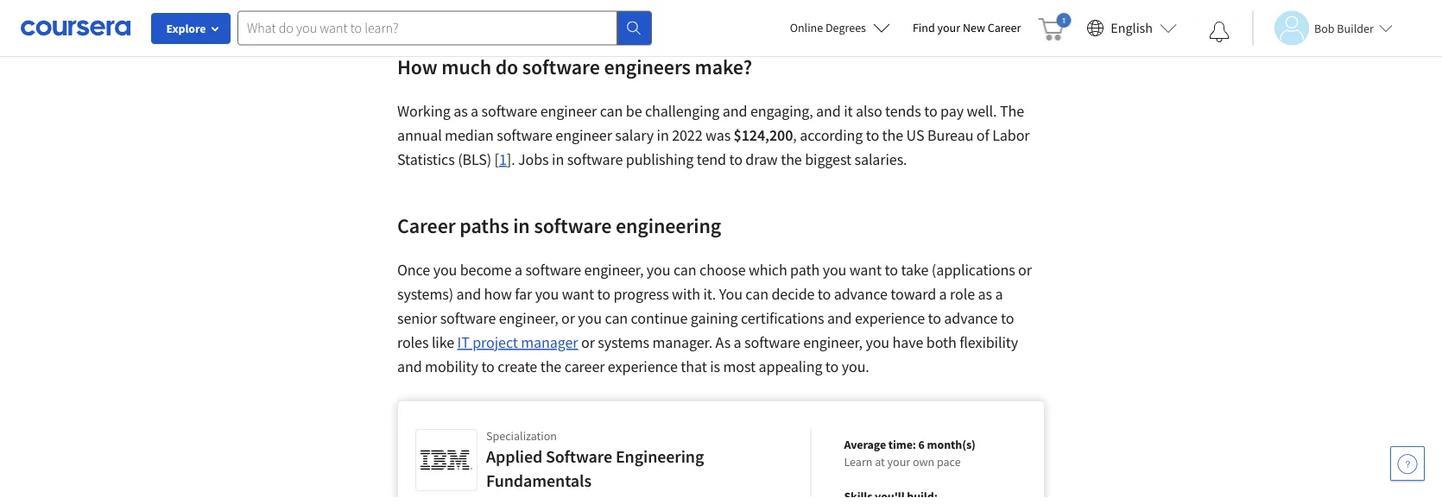 Task type: describe. For each thing, give the bounding box(es) containing it.
to right tend
[[729, 150, 743, 169]]

it project manager
[[457, 333, 578, 352]]

1 vertical spatial in
[[552, 150, 564, 169]]

become
[[460, 260, 512, 280]]

role
[[950, 285, 975, 304]]

manager
[[521, 333, 578, 352]]

to up flexibility
[[1001, 309, 1014, 328]]

6
[[919, 437, 925, 453]]

0 horizontal spatial career
[[397, 213, 456, 238]]

find your new career
[[913, 20, 1021, 35]]

engaging,
[[751, 102, 813, 121]]

tends
[[886, 102, 921, 121]]

1 ]. jobs in software publishing tend to draw the biggest salaries.
[[499, 150, 911, 169]]

software up far
[[526, 260, 581, 280]]

to down the project
[[481, 357, 495, 377]]

software down do
[[482, 102, 538, 121]]

shopping cart: 1 item image
[[1039, 13, 1071, 41]]

continue
[[631, 309, 688, 328]]

time:
[[889, 437, 916, 453]]

degrees
[[826, 20, 866, 35]]

jobs
[[518, 150, 549, 169]]

to left take
[[885, 260, 898, 280]]

find your new career link
[[904, 17, 1030, 39]]

engineer, inside or systems manager. as a software engineer, you have both flexibility and mobility to create the career experience that is most appealing to you.
[[804, 333, 863, 352]]

software up jobs
[[497, 126, 553, 145]]

, according to the us bureau of labor statistics (bls) [
[[397, 126, 1030, 169]]

salaries.
[[855, 150, 907, 169]]

engineering
[[616, 446, 704, 468]]

2022
[[672, 126, 703, 145]]

how much do software engineers make?
[[397, 54, 753, 79]]

it.
[[704, 285, 716, 304]]

biggest
[[805, 150, 852, 169]]

you right far
[[535, 285, 559, 304]]

1 vertical spatial engineer
[[556, 126, 612, 145]]

draw
[[746, 150, 778, 169]]

have
[[893, 333, 924, 352]]

it
[[844, 102, 853, 121]]

be
[[626, 102, 642, 121]]

the inside , according to the us bureau of labor statistics (bls) [
[[883, 126, 904, 145]]

coursera image
[[21, 14, 130, 42]]

average time: 6 month(s) learn at your own pace
[[844, 437, 976, 470]]

engineering
[[616, 213, 721, 238]]

working
[[397, 102, 451, 121]]

online
[[790, 20, 823, 35]]

tend
[[697, 150, 726, 169]]

bob builder button
[[1253, 11, 1393, 45]]

career paths in software engineering
[[397, 213, 721, 238]]

gaining
[[691, 309, 738, 328]]

both
[[927, 333, 957, 352]]

manager.
[[653, 333, 713, 352]]

mobility
[[425, 357, 478, 377]]

software down jobs
[[534, 213, 612, 238]]

0 horizontal spatial or
[[562, 309, 575, 328]]

is
[[710, 357, 720, 377]]

can inside working as a software engineer can be challenging and engaging, and it also tends to pay well. the annual median software engineer salary in 2022 was
[[600, 102, 623, 121]]

$124,200
[[734, 126, 793, 145]]

you up progress
[[647, 260, 671, 280]]

a inside working as a software engineer can be challenging and engaging, and it also tends to pay well. the annual median software engineer salary in 2022 was
[[471, 102, 479, 121]]

or systems manager. as a software engineer, you have both flexibility and mobility to create the career experience that is most appealing to you.
[[397, 333, 1019, 377]]

to inside working as a software engineer can be challenging and engaging, and it also tends to pay well. the annual median software engineer salary in 2022 was
[[924, 102, 938, 121]]

challenging
[[645, 102, 720, 121]]

and up you. at the right of page
[[827, 309, 852, 328]]

find
[[913, 20, 935, 35]]

us
[[907, 126, 925, 145]]

experience inside once you become a software engineer, you can choose which path you want to take (applications or systems) and how far you want to progress with it. you can decide to advance toward a role as a senior software engineer, or you can continue gaining certifications and experience to advance to roles like
[[855, 309, 925, 328]]

once
[[397, 260, 430, 280]]

most
[[723, 357, 756, 377]]

like
[[432, 333, 454, 352]]

far
[[515, 285, 532, 304]]

0 vertical spatial engineer
[[541, 102, 597, 121]]

you right path
[[823, 260, 847, 280]]

and left it on the right of the page
[[816, 102, 841, 121]]

decide
[[772, 285, 815, 304]]

engineers
[[604, 54, 691, 79]]

specialization applied software engineering fundamentals
[[486, 428, 704, 492]]

you up systems)
[[433, 260, 457, 280]]

explore button
[[151, 13, 231, 44]]

the
[[1000, 102, 1025, 121]]

specialization
[[486, 428, 557, 444]]

do
[[496, 54, 518, 79]]

of
[[977, 126, 990, 145]]

builder
[[1338, 20, 1374, 36]]

you.
[[842, 357, 870, 377]]

bob builder
[[1315, 20, 1374, 36]]

english
[[1111, 19, 1153, 37]]

which
[[749, 260, 788, 280]]

online degrees
[[790, 20, 866, 35]]

flexibility
[[960, 333, 1019, 352]]

0 horizontal spatial want
[[562, 285, 594, 304]]

project
[[473, 333, 518, 352]]

software
[[546, 446, 613, 468]]

(bls)
[[458, 150, 492, 169]]

systems
[[598, 333, 650, 352]]

or inside or systems manager. as a software engineer, you have both flexibility and mobility to create the career experience that is most appealing to you.
[[581, 333, 595, 352]]

online degrees button
[[776, 9, 904, 47]]

0 horizontal spatial advance
[[834, 285, 888, 304]]

[
[[495, 150, 499, 169]]

that
[[681, 357, 707, 377]]

as inside working as a software engineer can be challenging and engaging, and it also tends to pay well. the annual median software engineer salary in 2022 was
[[454, 102, 468, 121]]

month(s)
[[927, 437, 976, 453]]

the inside or systems manager. as a software engineer, you have both flexibility and mobility to create the career experience that is most appealing to you.
[[541, 357, 562, 377]]

bureau
[[928, 126, 974, 145]]

a inside or systems manager. as a software engineer, you have both flexibility and mobility to create the career experience that is most appealing to you.
[[734, 333, 742, 352]]

ibm image
[[421, 435, 473, 486]]

0 vertical spatial engineer,
[[584, 260, 644, 280]]

bob
[[1315, 20, 1335, 36]]



Task type: vqa. For each thing, say whether or not it's contained in the screenshot.
the 0 minutes POPUP BUTTON
no



Task type: locate. For each thing, give the bounding box(es) containing it.
1 horizontal spatial in
[[552, 150, 564, 169]]

your inside find your new career link
[[938, 20, 961, 35]]

systems)
[[397, 285, 454, 304]]

0 horizontal spatial engineer,
[[499, 309, 559, 328]]

0 horizontal spatial as
[[454, 102, 468, 121]]

1 vertical spatial the
[[781, 150, 802, 169]]

fundamentals
[[486, 470, 592, 492]]

software right do
[[523, 54, 600, 79]]

software inside or systems manager. as a software engineer, you have both flexibility and mobility to create the career experience that is most appealing to you.
[[745, 333, 801, 352]]

1
[[499, 150, 507, 169]]

2 horizontal spatial engineer,
[[804, 333, 863, 352]]

your down time:
[[888, 454, 911, 470]]

in right paths
[[513, 213, 530, 238]]

and down roles
[[397, 357, 422, 377]]

you inside or systems manager. as a software engineer, you have both flexibility and mobility to create the career experience that is most appealing to you.
[[866, 333, 890, 352]]

create
[[498, 357, 537, 377]]

statistics
[[397, 150, 455, 169]]

or up career
[[581, 333, 595, 352]]

median
[[445, 126, 494, 145]]

0 horizontal spatial your
[[888, 454, 911, 470]]

advance
[[834, 285, 888, 304], [944, 309, 998, 328]]

want left take
[[850, 260, 882, 280]]

your right find
[[938, 20, 961, 35]]

What do you want to learn? text field
[[238, 11, 618, 45]]

toward
[[891, 285, 937, 304]]

0 vertical spatial as
[[454, 102, 468, 121]]

career up once
[[397, 213, 456, 238]]

software down salary
[[567, 150, 623, 169]]

(applications
[[932, 260, 1016, 280]]

you left the have
[[866, 333, 890, 352]]

or right (applications on the bottom of the page
[[1019, 260, 1032, 280]]

0 horizontal spatial experience
[[608, 357, 678, 377]]

2 horizontal spatial or
[[1019, 260, 1032, 280]]

was
[[706, 126, 731, 145]]

software up it
[[440, 309, 496, 328]]

a left role
[[940, 285, 947, 304]]

0 vertical spatial want
[[850, 260, 882, 280]]

you
[[433, 260, 457, 280], [647, 260, 671, 280], [823, 260, 847, 280], [535, 285, 559, 304], [578, 309, 602, 328], [866, 333, 890, 352]]

can left be
[[600, 102, 623, 121]]

advance left toward
[[834, 285, 888, 304]]

2 vertical spatial in
[[513, 213, 530, 238]]

a
[[471, 102, 479, 121], [515, 260, 523, 280], [940, 285, 947, 304], [996, 285, 1003, 304], [734, 333, 742, 352]]

take
[[901, 260, 929, 280]]

also
[[856, 102, 882, 121]]

experience down systems
[[608, 357, 678, 377]]

can up 'with'
[[674, 260, 697, 280]]

0 vertical spatial career
[[988, 20, 1021, 35]]

in inside working as a software engineer can be challenging and engaging, and it also tends to pay well. the annual median software engineer salary in 2022 was
[[657, 126, 669, 145]]

1 vertical spatial engineer,
[[499, 309, 559, 328]]

2 horizontal spatial the
[[883, 126, 904, 145]]

2 vertical spatial engineer,
[[804, 333, 863, 352]]

1 vertical spatial career
[[397, 213, 456, 238]]

1 horizontal spatial your
[[938, 20, 961, 35]]

1 vertical spatial advance
[[944, 309, 998, 328]]

to inside , according to the us bureau of labor statistics (bls) [
[[866, 126, 880, 145]]

labor
[[993, 126, 1030, 145]]

engineer, down far
[[499, 309, 559, 328]]

0 horizontal spatial the
[[541, 357, 562, 377]]

1 horizontal spatial experience
[[855, 309, 925, 328]]

a up far
[[515, 260, 523, 280]]

the left us
[[883, 126, 904, 145]]

advance down role
[[944, 309, 998, 328]]

to down path
[[818, 285, 831, 304]]

1 vertical spatial your
[[888, 454, 911, 470]]

2 vertical spatial or
[[581, 333, 595, 352]]

and up was
[[723, 102, 748, 121]]

as up median
[[454, 102, 468, 121]]

it project manager link
[[457, 333, 578, 352]]

1 horizontal spatial the
[[781, 150, 802, 169]]

annual
[[397, 126, 442, 145]]

want right far
[[562, 285, 594, 304]]

0 vertical spatial or
[[1019, 260, 1032, 280]]

career right the new
[[988, 20, 1021, 35]]

you up systems
[[578, 309, 602, 328]]

to left progress
[[597, 285, 611, 304]]

with
[[672, 285, 701, 304]]

pace
[[937, 454, 961, 470]]

software down certifications
[[745, 333, 801, 352]]

paths
[[460, 213, 509, 238]]

1 vertical spatial want
[[562, 285, 594, 304]]

0 vertical spatial your
[[938, 20, 961, 35]]

0 vertical spatial experience
[[855, 309, 925, 328]]

you
[[719, 285, 743, 304]]

help center image
[[1398, 454, 1418, 474]]

make?
[[695, 54, 753, 79]]

senior
[[397, 309, 437, 328]]

1 horizontal spatial or
[[581, 333, 595, 352]]

to left you. at the right of page
[[826, 357, 839, 377]]

1 link
[[499, 150, 507, 169]]

0 vertical spatial in
[[657, 126, 669, 145]]

how
[[484, 285, 512, 304]]

engineer, up progress
[[584, 260, 644, 280]]

as right role
[[978, 285, 993, 304]]

appealing
[[759, 357, 823, 377]]

and left how
[[457, 285, 481, 304]]

software
[[523, 54, 600, 79], [482, 102, 538, 121], [497, 126, 553, 145], [567, 150, 623, 169], [534, 213, 612, 238], [526, 260, 581, 280], [440, 309, 496, 328], [745, 333, 801, 352]]

a right as
[[734, 333, 742, 352]]

a up median
[[471, 102, 479, 121]]

0 horizontal spatial in
[[513, 213, 530, 238]]

in up the publishing
[[657, 126, 669, 145]]

applied
[[486, 446, 543, 468]]

or up manager
[[562, 309, 575, 328]]

to
[[924, 102, 938, 121], [866, 126, 880, 145], [729, 150, 743, 169], [885, 260, 898, 280], [597, 285, 611, 304], [818, 285, 831, 304], [928, 309, 941, 328], [1001, 309, 1014, 328], [481, 357, 495, 377], [826, 357, 839, 377]]

engineer down how much do software engineers make?
[[541, 102, 597, 121]]

None search field
[[238, 11, 652, 45]]

explore
[[166, 21, 206, 36]]

engineer,
[[584, 260, 644, 280], [499, 309, 559, 328], [804, 333, 863, 352]]

1 horizontal spatial career
[[988, 20, 1021, 35]]

].
[[507, 150, 515, 169]]

2 vertical spatial the
[[541, 357, 562, 377]]

1 horizontal spatial want
[[850, 260, 882, 280]]

1 horizontal spatial advance
[[944, 309, 998, 328]]

new
[[963, 20, 986, 35]]

1 vertical spatial or
[[562, 309, 575, 328]]

well.
[[967, 102, 997, 121]]

your inside average time: 6 month(s) learn at your own pace
[[888, 454, 911, 470]]

engineer, up you. at the right of page
[[804, 333, 863, 352]]

it
[[457, 333, 470, 352]]

show notifications image
[[1209, 22, 1230, 42]]

0 vertical spatial the
[[883, 126, 904, 145]]

once you become a software engineer, you can choose which path you want to take (applications or systems) and how far you want to progress with it. you can decide to advance toward a role as a senior software engineer, or you can continue gaining certifications and experience to advance to roles like
[[397, 260, 1032, 352]]

engineer left salary
[[556, 126, 612, 145]]

publishing
[[626, 150, 694, 169]]

choose
[[700, 260, 746, 280]]

own
[[913, 454, 935, 470]]

career
[[988, 20, 1021, 35], [397, 213, 456, 238]]

as inside once you become a software engineer, you can choose which path you want to take (applications or systems) and how far you want to progress with it. you can decide to advance toward a role as a senior software engineer, or you can continue gaining certifications and experience to advance to roles like
[[978, 285, 993, 304]]

to down also
[[866, 126, 880, 145]]

can up systems
[[605, 309, 628, 328]]

to left pay on the top right of page
[[924, 102, 938, 121]]

salary
[[615, 126, 654, 145]]

path
[[791, 260, 820, 280]]

experience up the have
[[855, 309, 925, 328]]

can right the you
[[746, 285, 769, 304]]

1 horizontal spatial as
[[978, 285, 993, 304]]

2 horizontal spatial in
[[657, 126, 669, 145]]

,
[[793, 126, 797, 145]]

a down (applications on the bottom of the page
[[996, 285, 1003, 304]]

engineer
[[541, 102, 597, 121], [556, 126, 612, 145]]

and inside or systems manager. as a software engineer, you have both flexibility and mobility to create the career experience that is most appealing to you.
[[397, 357, 422, 377]]

1 vertical spatial as
[[978, 285, 993, 304]]

as
[[716, 333, 731, 352]]

according
[[800, 126, 863, 145]]

career
[[565, 357, 605, 377]]

in right jobs
[[552, 150, 564, 169]]

to up both
[[928, 309, 941, 328]]

the down manager
[[541, 357, 562, 377]]

1 horizontal spatial engineer,
[[584, 260, 644, 280]]

and
[[723, 102, 748, 121], [816, 102, 841, 121], [457, 285, 481, 304], [827, 309, 852, 328], [397, 357, 422, 377]]

english button
[[1080, 0, 1184, 56]]

certifications
[[741, 309, 824, 328]]

want
[[850, 260, 882, 280], [562, 285, 594, 304]]

1 vertical spatial experience
[[608, 357, 678, 377]]

experience
[[855, 309, 925, 328], [608, 357, 678, 377]]

experience inside or systems manager. as a software engineer, you have both flexibility and mobility to create the career experience that is most appealing to you.
[[608, 357, 678, 377]]

as
[[454, 102, 468, 121], [978, 285, 993, 304]]

0 vertical spatial advance
[[834, 285, 888, 304]]

in
[[657, 126, 669, 145], [552, 150, 564, 169], [513, 213, 530, 238]]

the down , at the top right of the page
[[781, 150, 802, 169]]

much
[[442, 54, 491, 79]]

learn
[[844, 454, 873, 470]]

at
[[875, 454, 885, 470]]



